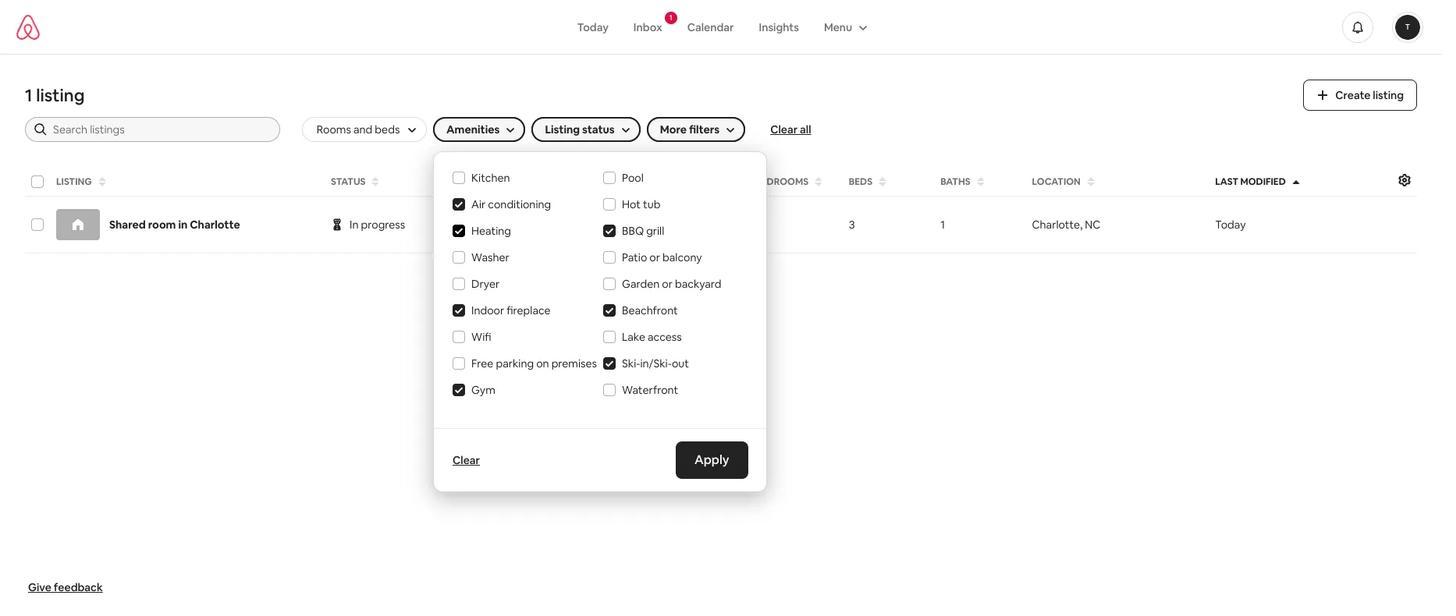 Task type: describe. For each thing, give the bounding box(es) containing it.
give
[[28, 581, 51, 595]]

backyard
[[675, 277, 722, 291]]

1 listing
[[25, 84, 85, 106]]

listing button
[[52, 171, 323, 193]]

apply dialog
[[433, 151, 767, 493]]

air
[[472, 197, 486, 212]]

garden
[[622, 277, 660, 291]]

bbq
[[622, 224, 644, 238]]

in
[[178, 218, 188, 232]]

inbox 1 calendar
[[634, 12, 734, 34]]

charlotte
[[190, 218, 240, 232]]

or for balcony
[[650, 251, 660, 265]]

out
[[672, 357, 689, 371]]

air conditioning
[[472, 197, 551, 212]]

beds
[[849, 176, 873, 188]]

shared room in charlotte
[[109, 218, 240, 232]]

nc
[[1085, 218, 1101, 232]]

apply button
[[676, 442, 748, 479]]

listing for create listing
[[1373, 88, 1404, 102]]

calendar
[[687, 20, 734, 34]]

baths button
[[936, 171, 1025, 193]]

status button
[[326, 171, 479, 193]]

in
[[350, 218, 359, 232]]

create
[[1336, 88, 1371, 102]]

1 for 1 listing
[[25, 84, 32, 106]]

calendar link
[[675, 12, 747, 42]]

1 for 1
[[941, 218, 945, 232]]

last modified button
[[1211, 171, 1391, 193]]

clear all button
[[771, 122, 811, 137]]

amenities
[[447, 123, 500, 137]]

conditioning
[[488, 197, 551, 212]]

patio or balcony
[[622, 251, 702, 265]]

lake
[[622, 330, 646, 344]]

instant book off image
[[643, 219, 656, 231]]

grill
[[646, 224, 664, 238]]

heating
[[472, 224, 511, 238]]

free
[[472, 357, 494, 371]]

ski-in/ski-out
[[622, 357, 689, 371]]

premises
[[552, 357, 597, 371]]

fireplace
[[507, 304, 551, 318]]

last
[[1216, 176, 1239, 188]]

clear for clear all
[[771, 123, 798, 137]]

listing for 1 listing
[[36, 84, 85, 106]]

hot tub
[[622, 197, 661, 212]]

off
[[662, 218, 679, 232]]

today link
[[565, 12, 621, 42]]

beachfront
[[622, 304, 678, 318]]

progress
[[361, 218, 405, 232]]

or for backyard
[[662, 277, 673, 291]]

menu
[[824, 20, 853, 34]]

modified
[[1241, 176, 1286, 188]]

bedrooms
[[756, 176, 809, 188]]

on
[[536, 357, 549, 371]]

dryer
[[472, 277, 500, 291]]

shared
[[109, 218, 146, 232]]

last modified
[[1216, 176, 1286, 188]]

create listing
[[1336, 88, 1404, 102]]

give feedback
[[28, 581, 103, 595]]

1 inside inbox 1 calendar
[[669, 12, 673, 22]]

insights link
[[747, 12, 812, 42]]



Task type: locate. For each thing, give the bounding box(es) containing it.
waterfront
[[622, 383, 678, 397]]

status
[[331, 176, 366, 188]]

1 horizontal spatial or
[[662, 277, 673, 291]]

1 vertical spatial today
[[1216, 218, 1246, 232]]

2 horizontal spatial 1
[[941, 218, 945, 232]]

0 vertical spatial today
[[577, 20, 609, 34]]

clear inside clear button
[[453, 454, 480, 468]]

insights
[[759, 20, 799, 34]]

lake access
[[622, 330, 682, 344]]

clear for clear
[[453, 454, 480, 468]]

clear left all
[[771, 123, 798, 137]]

indoor
[[472, 304, 504, 318]]

charlotte,
[[1032, 218, 1083, 232]]

0 vertical spatial or
[[650, 251, 660, 265]]

finish link
[[487, 212, 541, 238]]

0 horizontal spatial today
[[577, 20, 609, 34]]

gym
[[472, 383, 496, 397]]

0 horizontal spatial clear
[[453, 454, 480, 468]]

give feedback button
[[22, 575, 109, 601]]

1 horizontal spatial listing
[[1373, 88, 1404, 102]]

0 vertical spatial clear
[[771, 123, 798, 137]]

create listing link
[[1304, 80, 1418, 111]]

clear inside 'clear all' "button"
[[771, 123, 798, 137]]

hot
[[622, 197, 641, 212]]

charlotte, nc
[[1032, 218, 1101, 232]]

amenities button
[[433, 117, 526, 142]]

ski-
[[622, 357, 640, 371]]

washer
[[472, 251, 510, 265]]

clear
[[771, 123, 798, 137], [453, 454, 480, 468]]

main navigation menu image
[[1396, 14, 1421, 39]]

tub
[[643, 197, 661, 212]]

inbox
[[634, 20, 662, 34]]

location button
[[1028, 171, 1208, 193]]

garden or backyard
[[622, 277, 722, 291]]

3
[[849, 218, 855, 232]]

balcony
[[663, 251, 702, 265]]

feedback
[[54, 581, 103, 595]]

pool
[[622, 171, 644, 185]]

1 vertical spatial 1
[[25, 84, 32, 106]]

or right patio
[[650, 251, 660, 265]]

wifi
[[472, 330, 491, 344]]

1 vertical spatial or
[[662, 277, 673, 291]]

1 listing heading
[[25, 84, 1285, 106]]

patio
[[622, 251, 647, 265]]

or
[[650, 251, 660, 265], [662, 277, 673, 291]]

today down last
[[1216, 218, 1246, 232]]

finish
[[500, 218, 529, 232]]

or right garden
[[662, 277, 673, 291]]

listing
[[36, 84, 85, 106], [1373, 88, 1404, 102]]

room
[[148, 218, 176, 232]]

bedrooms button
[[751, 171, 841, 193]]

0 horizontal spatial or
[[650, 251, 660, 265]]

0 horizontal spatial listing
[[36, 84, 85, 106]]

kitchen
[[472, 171, 510, 185]]

parking
[[496, 357, 534, 371]]

1 horizontal spatial today
[[1216, 218, 1246, 232]]

free parking on premises
[[472, 357, 597, 371]]

clear down 'gym' at the left bottom of page
[[453, 454, 480, 468]]

all
[[800, 123, 811, 137]]

in/ski-
[[640, 357, 672, 371]]

1 horizontal spatial clear
[[771, 123, 798, 137]]

listing
[[56, 176, 92, 188]]

2 vertical spatial 1
[[941, 218, 945, 232]]

access
[[648, 330, 682, 344]]

Search text field
[[53, 122, 269, 137]]

clear all
[[771, 123, 811, 137]]

1
[[669, 12, 673, 22], [25, 84, 32, 106], [941, 218, 945, 232]]

menu button
[[812, 12, 878, 42]]

apply
[[694, 452, 729, 468]]

1 vertical spatial clear
[[453, 454, 480, 468]]

bbq grill
[[622, 224, 664, 238]]

beds button
[[844, 171, 933, 193]]

indoor fireplace
[[472, 304, 551, 318]]

clear button
[[447, 447, 486, 474]]

0 vertical spatial 1
[[669, 12, 673, 22]]

0 horizontal spatial 1
[[25, 84, 32, 106]]

baths
[[941, 176, 971, 188]]

today
[[577, 20, 609, 34], [1216, 218, 1246, 232]]

in progress
[[350, 218, 405, 232]]

1 horizontal spatial 1
[[669, 12, 673, 22]]

today left "inbox" at the top
[[577, 20, 609, 34]]

location
[[1032, 176, 1081, 188]]



Task type: vqa. For each thing, say whether or not it's contained in the screenshot.
Keyboard shortcuts
no



